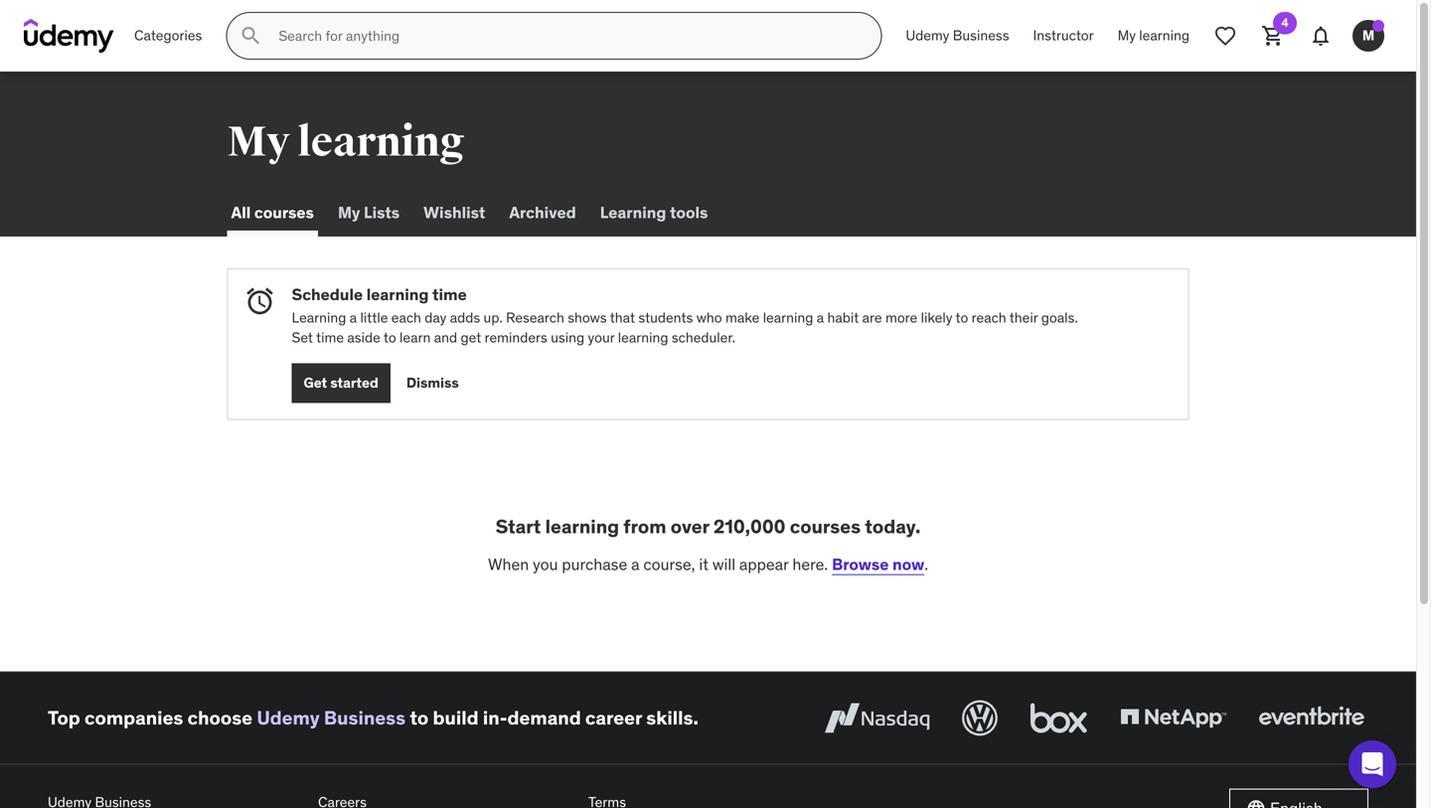Task type: vqa. For each thing, say whether or not it's contained in the screenshot.
the rightmost courses
yes



Task type: describe. For each thing, give the bounding box(es) containing it.
netapp image
[[1117, 697, 1231, 740]]

instructor
[[1034, 27, 1094, 44]]

0 horizontal spatial time
[[316, 328, 344, 346]]

companies
[[85, 706, 183, 730]]

1 horizontal spatial udemy business link
[[894, 12, 1022, 60]]

lists
[[364, 202, 400, 223]]

m link
[[1345, 12, 1393, 60]]

0 vertical spatial to
[[956, 309, 969, 327]]

tools
[[670, 202, 708, 223]]

categories
[[134, 27, 202, 44]]

nasdaq image
[[820, 697, 935, 740]]

over
[[671, 514, 710, 538]]

from
[[624, 514, 667, 538]]

who
[[697, 309, 722, 327]]

2 horizontal spatial a
[[817, 309, 824, 327]]

set
[[292, 328, 313, 346]]

build
[[433, 706, 479, 730]]

learning inside schedule learning time learning a little each day adds up. research shows that students who make learning a habit are more likely to reach their goals. set time aside to learn and get reminders using your learning scheduler.
[[292, 309, 346, 327]]

1 horizontal spatial a
[[631, 554, 640, 575]]

adds
[[450, 309, 480, 327]]

using
[[551, 328, 585, 346]]

box image
[[1026, 697, 1093, 740]]

top companies choose udemy business to build in-demand career skills.
[[48, 706, 699, 730]]

start
[[496, 514, 541, 538]]

their
[[1010, 309, 1038, 327]]

Search for anything text field
[[275, 19, 857, 53]]

you have alerts image
[[1373, 20, 1385, 32]]

1 vertical spatial courses
[[790, 514, 861, 538]]

2 vertical spatial to
[[410, 706, 429, 730]]

0 horizontal spatial courses
[[254, 202, 314, 223]]

you
[[533, 554, 558, 575]]

habit
[[828, 309, 859, 327]]

will
[[713, 554, 736, 575]]

get started
[[304, 374, 379, 392]]

get started button
[[292, 363, 391, 403]]

210,000
[[714, 514, 786, 538]]

1 vertical spatial udemy
[[257, 706, 320, 730]]

volkswagen image
[[958, 697, 1002, 740]]

each
[[392, 309, 422, 327]]

dismiss button
[[406, 363, 459, 403]]

1 horizontal spatial udemy
[[906, 27, 950, 44]]

my learning link
[[1106, 12, 1202, 60]]

it
[[699, 554, 709, 575]]

wishlist image
[[1214, 24, 1238, 48]]

archived
[[509, 202, 576, 223]]

categories button
[[122, 12, 214, 60]]

make
[[726, 309, 760, 327]]

learning tools
[[600, 202, 708, 223]]

research
[[506, 309, 565, 327]]

my for my learning link
[[1118, 27, 1136, 44]]

learning down that
[[618, 328, 669, 346]]

goals.
[[1042, 309, 1078, 327]]

skills.
[[647, 706, 699, 730]]

here.
[[793, 554, 828, 575]]

0 vertical spatial business
[[953, 27, 1010, 44]]

now
[[893, 554, 925, 575]]

day
[[425, 309, 447, 327]]

scheduler.
[[672, 328, 736, 346]]



Task type: locate. For each thing, give the bounding box(es) containing it.
0 horizontal spatial udemy business link
[[257, 706, 406, 730]]

.
[[925, 554, 929, 575]]

time right set at left
[[316, 328, 344, 346]]

my lists link
[[334, 189, 404, 237]]

0 horizontal spatial a
[[350, 309, 357, 327]]

1 horizontal spatial my
[[338, 202, 360, 223]]

started
[[330, 374, 379, 392]]

to down little
[[384, 328, 396, 346]]

wishlist
[[424, 202, 486, 223]]

when
[[488, 554, 529, 575]]

browse now link
[[832, 554, 925, 575]]

0 vertical spatial time
[[433, 284, 467, 305]]

appear
[[740, 554, 789, 575]]

all courses
[[231, 202, 314, 223]]

get
[[304, 374, 327, 392]]

a left little
[[350, 309, 357, 327]]

0 vertical spatial courses
[[254, 202, 314, 223]]

today.
[[865, 514, 921, 538]]

0 vertical spatial my
[[1118, 27, 1136, 44]]

to
[[956, 309, 969, 327], [384, 328, 396, 346], [410, 706, 429, 730]]

1 vertical spatial udemy business link
[[257, 706, 406, 730]]

schedule learning time learning a little each day adds up. research shows that students who make learning a habit are more likely to reach their goals. set time aside to learn and get reminders using your learning scheduler.
[[292, 284, 1078, 346]]

courses up here.
[[790, 514, 861, 538]]

my for my lists link on the left top of the page
[[338, 202, 360, 223]]

udemy
[[906, 27, 950, 44], [257, 706, 320, 730]]

my right the instructor
[[1118, 27, 1136, 44]]

1 vertical spatial my
[[227, 116, 290, 168]]

time up day
[[433, 284, 467, 305]]

udemy business
[[906, 27, 1010, 44]]

0 vertical spatial udemy
[[906, 27, 950, 44]]

to left build on the left of the page
[[410, 706, 429, 730]]

1 horizontal spatial time
[[433, 284, 467, 305]]

udemy image
[[24, 19, 114, 53]]

time
[[433, 284, 467, 305], [316, 328, 344, 346]]

wishlist link
[[420, 189, 490, 237]]

learning
[[600, 202, 667, 223], [292, 309, 346, 327]]

that
[[610, 309, 635, 327]]

my learning up my lists
[[227, 116, 465, 168]]

your
[[588, 328, 615, 346]]

learning up each
[[367, 284, 429, 305]]

purchase
[[562, 554, 628, 575]]

learning right make
[[763, 309, 814, 327]]

instructor link
[[1022, 12, 1106, 60]]

career
[[586, 706, 642, 730]]

2 vertical spatial my
[[338, 202, 360, 223]]

1 vertical spatial to
[[384, 328, 396, 346]]

0 vertical spatial udemy business link
[[894, 12, 1022, 60]]

1 horizontal spatial business
[[953, 27, 1010, 44]]

start learning from over 210,000 courses today.
[[496, 514, 921, 538]]

0 horizontal spatial business
[[324, 706, 406, 730]]

notifications image
[[1309, 24, 1333, 48]]

udemy business link
[[894, 12, 1022, 60], [257, 706, 406, 730]]

4
[[1282, 15, 1289, 30]]

my learning
[[1118, 27, 1190, 44], [227, 116, 465, 168]]

1 horizontal spatial courses
[[790, 514, 861, 538]]

1 vertical spatial time
[[316, 328, 344, 346]]

business left build on the left of the page
[[324, 706, 406, 730]]

0 horizontal spatial my learning
[[227, 116, 465, 168]]

learning down schedule
[[292, 309, 346, 327]]

2 horizontal spatial to
[[956, 309, 969, 327]]

course,
[[644, 554, 696, 575]]

1 horizontal spatial my learning
[[1118, 27, 1190, 44]]

all
[[231, 202, 251, 223]]

my
[[1118, 27, 1136, 44], [227, 116, 290, 168], [338, 202, 360, 223]]

a left habit
[[817, 309, 824, 327]]

browse
[[832, 554, 889, 575]]

learning
[[1140, 27, 1190, 44], [297, 116, 465, 168], [367, 284, 429, 305], [763, 309, 814, 327], [618, 328, 669, 346], [545, 514, 620, 538]]

1 horizontal spatial learning
[[600, 202, 667, 223]]

demand
[[508, 706, 581, 730]]

learn
[[400, 328, 431, 346]]

0 vertical spatial my learning
[[1118, 27, 1190, 44]]

0 horizontal spatial to
[[384, 328, 396, 346]]

top
[[48, 706, 80, 730]]

small image
[[1247, 799, 1267, 808]]

learning up purchase
[[545, 514, 620, 538]]

2 horizontal spatial my
[[1118, 27, 1136, 44]]

courses right all
[[254, 202, 314, 223]]

my learning left wishlist 'icon'
[[1118, 27, 1190, 44]]

up.
[[484, 309, 503, 327]]

a left the course,
[[631, 554, 640, 575]]

1 vertical spatial business
[[324, 706, 406, 730]]

shopping cart with 4 items image
[[1262, 24, 1286, 48]]

learning tools link
[[596, 189, 712, 237]]

little
[[360, 309, 388, 327]]

a
[[350, 309, 357, 327], [817, 309, 824, 327], [631, 554, 640, 575]]

my left "lists"
[[338, 202, 360, 223]]

and
[[434, 328, 457, 346]]

1 vertical spatial learning
[[292, 309, 346, 327]]

0 horizontal spatial learning
[[292, 309, 346, 327]]

learning left tools
[[600, 202, 667, 223]]

reminders
[[485, 328, 548, 346]]

schedule
[[292, 284, 363, 305]]

shows
[[568, 309, 607, 327]]

4 link
[[1250, 12, 1298, 60]]

choose
[[188, 706, 253, 730]]

aside
[[347, 328, 381, 346]]

1 horizontal spatial to
[[410, 706, 429, 730]]

dismiss
[[406, 374, 459, 392]]

m
[[1363, 26, 1375, 44]]

likely
[[921, 309, 953, 327]]

business
[[953, 27, 1010, 44], [324, 706, 406, 730]]

submit search image
[[239, 24, 263, 48]]

learning up "lists"
[[297, 116, 465, 168]]

get
[[461, 328, 481, 346]]

0 vertical spatial learning
[[600, 202, 667, 223]]

reach
[[972, 309, 1007, 327]]

to right likely
[[956, 309, 969, 327]]

students
[[639, 309, 693, 327]]

business left the instructor
[[953, 27, 1010, 44]]

archived link
[[505, 189, 580, 237]]

my lists
[[338, 202, 400, 223]]

1 vertical spatial my learning
[[227, 116, 465, 168]]

learning left wishlist 'icon'
[[1140, 27, 1190, 44]]

all courses link
[[227, 189, 318, 237]]

more
[[886, 309, 918, 327]]

0 horizontal spatial my
[[227, 116, 290, 168]]

my up all courses
[[227, 116, 290, 168]]

in-
[[483, 706, 508, 730]]

courses
[[254, 202, 314, 223], [790, 514, 861, 538]]

are
[[863, 309, 883, 327]]

when you purchase a course, it will appear here. browse now .
[[488, 554, 929, 575]]

eventbrite image
[[1255, 697, 1369, 740]]

0 horizontal spatial udemy
[[257, 706, 320, 730]]



